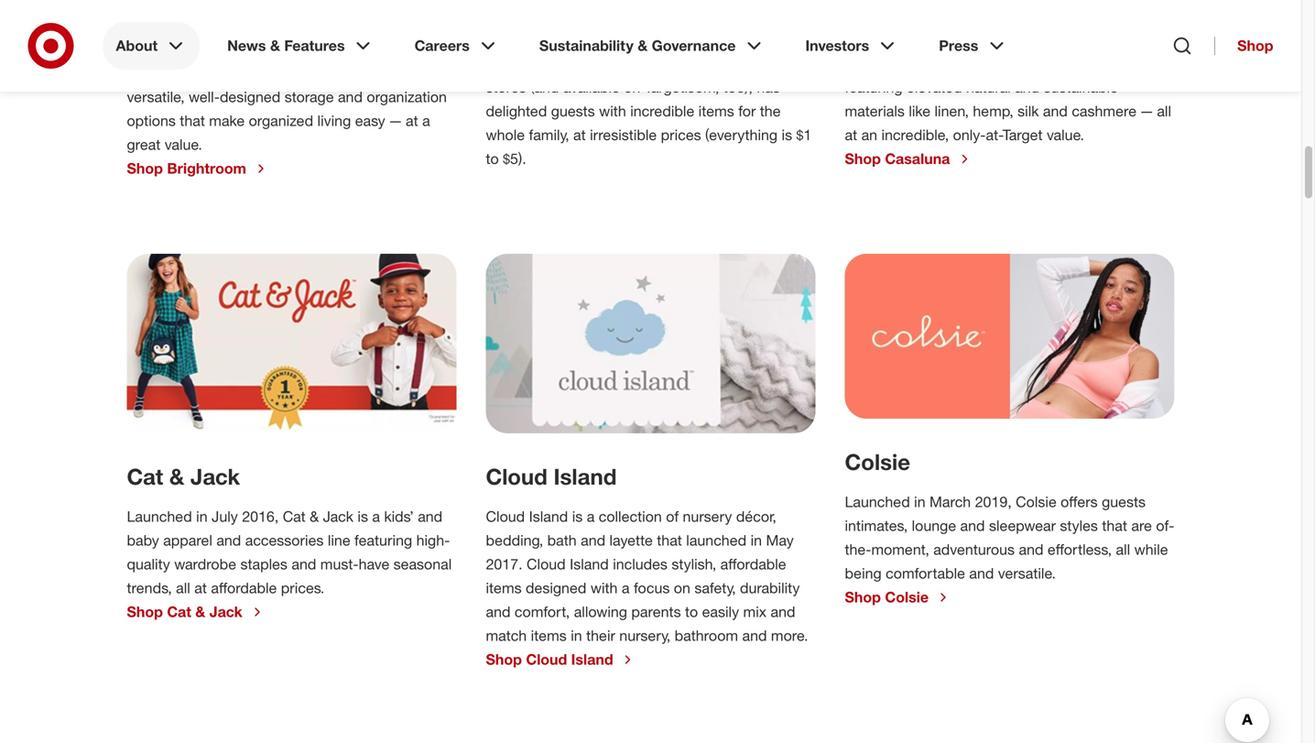 Task type: describe. For each thing, give the bounding box(es) containing it.
lounge
[[912, 517, 957, 535]]

a woman posing for a picture image
[[845, 254, 1175, 419]]

sustainability & governance
[[540, 37, 736, 55]]

sustainable
[[1044, 78, 1119, 96]]

well-
[[189, 88, 220, 106]]

2 vertical spatial cat
[[167, 603, 191, 621]]

2016,
[[242, 508, 279, 525]]

home
[[302, 16, 339, 34]]

is inside 'launched in july 2016, cat & jack is a kids' and baby apparel and accessories line featuring high- quality wardrobe staples and must-have seasonal trends, all at affordable prices. shop cat & jack'
[[358, 508, 368, 525]]

news & features
[[227, 37, 345, 55]]

in inside 'launched in july 2016, cat & jack is a kids' and baby apparel and accessories line featuring high- quality wardrobe staples and must-have seasonal trends, all at affordable prices. shop cat & jack'
[[196, 508, 208, 525]]

2015,
[[527, 31, 564, 49]]

and up news & features
[[273, 16, 298, 34]]

and up high-
[[418, 508, 443, 525]]

a right easy
[[423, 112, 430, 130]]

1 vertical spatial organization
[[367, 88, 447, 106]]

careers
[[415, 37, 470, 55]]

island up allowing
[[570, 555, 609, 573]]

brightroom, a storage and home organization owned brand, launched in january 2022. the collection provides hundreds of practical, versatile, well-designed storage and organization options that make organized living easy — at a great value. shop brightroom
[[127, 16, 447, 177]]

launched in march 2019, colsie offers guests intimates, lounge and sleepwear styles that are of- the-moment, adventurous and effortless, all while being comfortable and versatile. shop colsie
[[845, 493, 1175, 606]]

brand,
[[175, 40, 217, 58]]

includes
[[613, 555, 668, 573]]

guests inside since 2015, bullseye's playground, the beloved grab-and-go display near the front of target stores (and available on target.com, too), has delighted guests with incredible items for the whole family, at irresistible prices (everything is $1 to $5).
[[551, 102, 595, 120]]

designed inside brightroom, a storage and home organization owned brand, launched in january 2022. the collection provides hundreds of practical, versatile, well-designed storage and organization options that make organized living easy — at a great value. shop brightroom
[[220, 88, 281, 106]]

cloud island is a collection of nursery décor, bedding, bath and layette that launched in may 2017. cloud island includes stylish, affordable items designed with a focus on safety, durability and comfort, allowing parents to easily mix and match items in their nursery, bathroom and more. shop cloud island
[[486, 508, 809, 668]]

features
[[284, 37, 345, 55]]

bedding
[[1009, 55, 1063, 73]]

investors link
[[793, 22, 912, 70]]

a up the brand,
[[208, 16, 216, 34]]

front
[[681, 55, 711, 73]]

affordable inside 'launched in july 2016, cat & jack is a kids' and baby apparel and accessories line featuring high- quality wardrobe staples and must-have seasonal trends, all at affordable prices. shop cat & jack'
[[211, 579, 277, 597]]

quality inside 'launched in july 2016, cat & jack is a kids' and baby apparel and accessories line featuring high- quality wardrobe staples and must-have seasonal trends, all at affordable prices. shop cat & jack'
[[127, 555, 170, 573]]

materials
[[845, 102, 905, 120]]

being
[[845, 564, 882, 582]]

apparel
[[163, 531, 212, 549]]

& for jack
[[169, 463, 184, 490]]

brightroom
[[167, 159, 246, 177]]

$5).
[[503, 150, 527, 168]]

brightroom,
[[127, 16, 204, 34]]

careers link
[[402, 22, 512, 70]]

quality inside launched in june 2020, casaluna is a collection of more than 700 quality bedding and bath items featuring elevated natural and sustainable materials like linen, hemp, silk and cashmere — all at an incredible, only-at-target value. shop casaluna
[[961, 55, 1005, 73]]

designed inside cloud island is a collection of nursery décor, bedding, bath and layette that launched in may 2017. cloud island includes stylish, affordable items designed with a focus on safety, durability and comfort, allowing parents to easily mix and match items in their nursery, bathroom and more. shop cloud island
[[526, 579, 587, 597]]

island up layette at the left bottom
[[554, 463, 617, 490]]

may
[[766, 531, 794, 549]]

collection inside brightroom, a storage and home organization owned brand, launched in january 2022. the collection provides hundreds of practical, versatile, well-designed storage and organization options that make organized living easy — at a great value. shop brightroom
[[127, 64, 190, 82]]

island down cloud island
[[529, 508, 568, 525]]

on inside since 2015, bullseye's playground, the beloved grab-and-go display near the front of target stores (and available on target.com, too), has delighted guests with incredible items for the whole family, at irresistible prices (everything is $1 to $5).
[[624, 78, 641, 96]]

featuring inside 'launched in july 2016, cat & jack is a kids' and baby apparel and accessories line featuring high- quality wardrobe staples and must-have seasonal trends, all at affordable prices. shop cat & jack'
[[355, 531, 412, 549]]

incredible,
[[882, 126, 949, 144]]

2019,
[[976, 493, 1012, 511]]

target.com,
[[645, 78, 720, 96]]

owned
[[127, 40, 171, 58]]

too),
[[724, 78, 753, 96]]

news & features link
[[215, 22, 387, 70]]

(and
[[531, 78, 559, 96]]

shop inside launched in march 2019, colsie offers guests intimates, lounge and sleepwear styles that are of- the-moment, adventurous and effortless, all while being comfortable and versatile. shop colsie
[[845, 588, 881, 606]]

shop cloud island link
[[486, 651, 636, 669]]

go
[[552, 55, 569, 73]]

kids'
[[384, 508, 414, 525]]

are
[[1132, 517, 1153, 535]]

bathroom
[[675, 627, 739, 645]]

adventurous
[[934, 541, 1015, 558]]

2 horizontal spatial the
[[760, 102, 781, 120]]

& up accessories
[[310, 508, 319, 525]]

2 vertical spatial colsie
[[885, 588, 929, 606]]

and down july
[[217, 531, 241, 549]]

accessories
[[245, 531, 324, 549]]

and up match
[[486, 603, 511, 621]]

2017.
[[486, 555, 523, 573]]

that for colsie
[[1103, 517, 1128, 535]]

and left layette at the left bottom
[[581, 531, 606, 549]]

2 vertical spatial jack
[[210, 603, 243, 621]]

in inside launched in march 2019, colsie offers guests intimates, lounge and sleepwear styles that are of- the-moment, adventurous and effortless, all while being comfortable and versatile. shop colsie
[[915, 493, 926, 511]]

line
[[328, 531, 351, 549]]

2020,
[[966, 31, 1003, 49]]

and up versatile.
[[1019, 541, 1044, 558]]

easy
[[355, 112, 385, 130]]

items down 2017.
[[486, 579, 522, 597]]

shop inside 'launched in july 2016, cat & jack is a kids' and baby apparel and accessories line featuring high- quality wardrobe staples and must-have seasonal trends, all at affordable prices. shop cat & jack'
[[127, 603, 163, 621]]

than
[[900, 55, 929, 73]]

all inside launched in june 2020, casaluna is a collection of more than 700 quality bedding and bath items featuring elevated natural and sustainable materials like linen, hemp, silk and cashmere — all at an incredible, only-at-target value. shop casaluna
[[1158, 102, 1172, 120]]

on inside cloud island is a collection of nursery décor, bedding, bath and layette that launched in may 2017. cloud island includes stylish, affordable items designed with a focus on safety, durability and comfort, allowing parents to easily mix and match items in their nursery, bathroom and more. shop cloud island
[[674, 579, 691, 597]]

and-
[[521, 55, 552, 73]]

bath inside cloud island is a collection of nursery décor, bedding, bath and layette that launched in may 2017. cloud island includes stylish, affordable items designed with a focus on safety, durability and comfort, allowing parents to easily mix and match items in their nursery, bathroom and more. shop cloud island
[[548, 531, 577, 549]]

match
[[486, 627, 527, 645]]

silk
[[1018, 102, 1040, 120]]

styles
[[1061, 517, 1099, 535]]

in inside brightroom, a storage and home organization owned brand, launched in january 2022. the collection provides hundreds of practical, versatile, well-designed storage and organization options that make organized living easy — at a great value. shop brightroom
[[285, 40, 296, 58]]

guests inside launched in march 2019, colsie offers guests intimates, lounge and sleepwear styles that are of- the-moment, adventurous and effortless, all while being comfortable and versatile. shop colsie
[[1102, 493, 1146, 511]]

great
[[127, 136, 161, 153]]

hundreds
[[255, 64, 317, 82]]

offers
[[1061, 493, 1098, 511]]

investors
[[806, 37, 870, 55]]

since 2015, bullseye's playground, the beloved grab-and-go display near the front of target stores (and available on target.com, too), has delighted guests with incredible items for the whole family, at irresistible prices (everything is $1 to $5).
[[486, 31, 812, 168]]

0 vertical spatial the
[[718, 31, 739, 49]]

january
[[300, 40, 352, 58]]

prices
[[661, 126, 702, 144]]

graphical user interface, application image
[[486, 254, 816, 433]]

0 horizontal spatial cat
[[127, 463, 163, 490]]

the
[[397, 40, 422, 58]]

march
[[930, 493, 971, 511]]

at for a
[[406, 112, 418, 130]]

a left focus at the bottom
[[622, 579, 630, 597]]

cloud island
[[486, 463, 617, 490]]

shop colsie link
[[845, 588, 951, 607]]

launched for cat & jack
[[127, 508, 192, 525]]

collection inside launched in june 2020, casaluna is a collection of more than 700 quality bedding and bath items featuring elevated natural and sustainable materials like linen, hemp, silk and cashmere — all at an incredible, only-at-target value. shop casaluna
[[1098, 31, 1162, 49]]

sleepwear
[[990, 517, 1056, 535]]

a inside launched in june 2020, casaluna is a collection of more than 700 quality bedding and bath items featuring elevated natural and sustainable materials like linen, hemp, silk and cashmere — all at an incredible, only-at-target value. shop casaluna
[[1087, 31, 1094, 49]]

whole
[[486, 126, 525, 144]]

of-
[[1157, 517, 1175, 535]]

0 vertical spatial casaluna
[[1007, 31, 1068, 49]]

shop inside launched in june 2020, casaluna is a collection of more than 700 quality bedding and bath items featuring elevated natural and sustainable materials like linen, hemp, silk and cashmere — all at an incredible, only-at-target value. shop casaluna
[[845, 150, 881, 168]]

launched inside brightroom, a storage and home organization owned brand, launched in january 2022. the collection provides hundreds of practical, versatile, well-designed storage and organization options that make organized living easy — at a great value. shop brightroom
[[221, 40, 281, 58]]

organized
[[249, 112, 313, 130]]

nursery
[[683, 508, 733, 525]]

is inside cloud island is a collection of nursery décor, bedding, bath and layette that launched in may 2017. cloud island includes stylish, affordable items designed with a focus on safety, durability and comfort, allowing parents to easily mix and match items in their nursery, bathroom and more. shop cloud island
[[572, 508, 583, 525]]

mix
[[744, 603, 767, 621]]

and right silk
[[1044, 102, 1068, 120]]

and up silk
[[1015, 78, 1040, 96]]

the-
[[845, 541, 872, 558]]

parents
[[632, 603, 681, 621]]

must-
[[321, 555, 359, 573]]

value. inside brightroom, a storage and home organization owned brand, launched in january 2022. the collection provides hundreds of practical, versatile, well-designed storage and organization options that make organized living easy — at a great value. shop brightroom
[[165, 136, 202, 153]]

to inside since 2015, bullseye's playground, the beloved grab-and-go display near the front of target stores (and available on target.com, too), has delighted guests with incredible items for the whole family, at irresistible prices (everything is $1 to $5).
[[486, 150, 499, 168]]

1 horizontal spatial storage
[[285, 88, 334, 106]]

incredible
[[631, 102, 695, 120]]

near
[[623, 55, 652, 73]]

provides
[[194, 64, 251, 82]]



Task type: locate. For each thing, give the bounding box(es) containing it.
700
[[933, 55, 957, 73]]

0 horizontal spatial target
[[732, 55, 772, 73]]

colsie down comfortable
[[885, 588, 929, 606]]

1 horizontal spatial launched
[[687, 531, 747, 549]]

in left july
[[196, 508, 208, 525]]

2 vertical spatial the
[[760, 102, 781, 120]]

0 vertical spatial guests
[[551, 102, 595, 120]]

grab-
[[486, 55, 521, 73]]

1 horizontal spatial guests
[[1102, 493, 1146, 511]]

& up apparel on the bottom left of page
[[169, 463, 184, 490]]

a up the 'sustainable'
[[1087, 31, 1094, 49]]

versatile,
[[127, 88, 185, 106]]

1 vertical spatial with
[[591, 579, 618, 597]]

designed up comfort,
[[526, 579, 587, 597]]

colsie up intimates,
[[845, 449, 911, 475]]

affordable down staples
[[211, 579, 277, 597]]

target inside launched in june 2020, casaluna is a collection of more than 700 quality bedding and bath items featuring elevated natural and sustainable materials like linen, hemp, silk and cashmere — all at an incredible, only-at-target value. shop casaluna
[[1003, 126, 1043, 144]]

1 vertical spatial on
[[674, 579, 691, 597]]

a inside 'launched in july 2016, cat & jack is a kids' and baby apparel and accessories line featuring high- quality wardrobe staples and must-have seasonal trends, all at affordable prices. shop cat & jack'
[[372, 508, 380, 525]]

0 vertical spatial affordable
[[721, 555, 787, 573]]

cat & jack
[[127, 463, 240, 490]]

0 horizontal spatial on
[[624, 78, 641, 96]]

storage
[[220, 16, 269, 34], [285, 88, 334, 106]]

— inside brightroom, a storage and home organization owned brand, launched in january 2022. the collection provides hundreds of practical, versatile, well-designed storage and organization options that make organized living easy — at a great value. shop brightroom
[[390, 112, 402, 130]]

1 horizontal spatial target
[[1003, 126, 1043, 144]]

comfort,
[[515, 603, 570, 621]]

bedding,
[[486, 531, 544, 549]]

to inside cloud island is a collection of nursery décor, bedding, bath and layette that launched in may 2017. cloud island includes stylish, affordable items designed with a focus on safety, durability and comfort, allowing parents to easily mix and match items in their nursery, bathroom and more. shop cloud island
[[685, 603, 698, 621]]

at inside launched in june 2020, casaluna is a collection of more than 700 quality bedding and bath items featuring elevated natural and sustainable materials like linen, hemp, silk and cashmere — all at an incredible, only-at-target value. shop casaluna
[[845, 126, 858, 144]]

playground,
[[636, 31, 714, 49]]

and up more.
[[771, 603, 796, 621]]

0 vertical spatial organization
[[343, 16, 424, 34]]

0 vertical spatial bath
[[1096, 55, 1125, 73]]

their
[[587, 627, 616, 645]]

0 horizontal spatial casaluna
[[885, 150, 951, 168]]

& up near
[[638, 37, 648, 55]]

practical,
[[338, 64, 397, 82]]

cat up 'baby'
[[127, 463, 163, 490]]

the right for in the right of the page
[[760, 102, 781, 120]]

0 horizontal spatial the
[[656, 55, 677, 73]]

of inside cloud island is a collection of nursery décor, bedding, bath and layette that launched in may 2017. cloud island includes stylish, affordable items designed with a focus on safety, durability and comfort, allowing parents to easily mix and match items in their nursery, bathroom and more. shop cloud island
[[666, 508, 679, 525]]

with up allowing
[[591, 579, 618, 597]]

launched for colsie
[[845, 493, 911, 511]]

at for irresistible
[[574, 126, 586, 144]]

at down the wardrobe
[[195, 579, 207, 597]]

with inside cloud island is a collection of nursery décor, bedding, bath and layette that launched in may 2017. cloud island includes stylish, affordable items designed with a focus on safety, durability and comfort, allowing parents to easily mix and match items in their nursery, bathroom and more. shop cloud island
[[591, 579, 618, 597]]

0 vertical spatial quality
[[961, 55, 1005, 73]]

0 vertical spatial collection
[[1098, 31, 1162, 49]]

have
[[359, 555, 390, 573]]

that
[[180, 112, 205, 130], [1103, 517, 1128, 535], [657, 531, 683, 549]]

launched inside launched in march 2019, colsie offers guests intimates, lounge and sleepwear styles that are of- the-moment, adventurous and effortless, all while being comfortable and versatile. shop colsie
[[845, 493, 911, 511]]

décor,
[[737, 508, 777, 525]]

organization
[[343, 16, 424, 34], [367, 88, 447, 106]]

in left may
[[751, 531, 762, 549]]

launched up the more
[[845, 31, 911, 49]]

0 horizontal spatial launched
[[221, 40, 281, 58]]

0 horizontal spatial designed
[[220, 88, 281, 106]]

items left for in the right of the page
[[699, 102, 735, 120]]

target up too),
[[732, 55, 772, 73]]

at inside 'launched in july 2016, cat & jack is a kids' and baby apparel and accessories line featuring high- quality wardrobe staples and must-have seasonal trends, all at affordable prices. shop cat & jack'
[[195, 579, 207, 597]]

1 horizontal spatial —
[[1141, 102, 1154, 120]]

at inside brightroom, a storage and home organization owned brand, launched in january 2022. the collection provides hundreds of practical, versatile, well-designed storage and organization options that make organized living easy — at a great value. shop brightroom
[[406, 112, 418, 130]]

at-
[[986, 126, 1003, 144]]

all inside launched in march 2019, colsie offers guests intimates, lounge and sleepwear styles that are of- the-moment, adventurous and effortless, all while being comfortable and versatile. shop colsie
[[1117, 541, 1131, 558]]

of right front
[[715, 55, 728, 73]]

quality up trends,
[[127, 555, 170, 573]]

linen,
[[935, 102, 969, 120]]

of down investors
[[845, 55, 858, 73]]

featuring up materials
[[845, 78, 903, 96]]

1 vertical spatial guests
[[1102, 493, 1146, 511]]

press link
[[927, 22, 1021, 70]]

1 vertical spatial all
[[1117, 541, 1131, 558]]

storage up news
[[220, 16, 269, 34]]

that up stylish,
[[657, 531, 683, 549]]

& right news
[[270, 37, 280, 55]]

0 horizontal spatial bath
[[548, 531, 577, 549]]

1 vertical spatial quality
[[127, 555, 170, 573]]

and
[[273, 16, 298, 34], [1067, 55, 1092, 73], [1015, 78, 1040, 96], [338, 88, 363, 106], [1044, 102, 1068, 120], [418, 508, 443, 525], [961, 517, 986, 535], [217, 531, 241, 549], [581, 531, 606, 549], [1019, 541, 1044, 558], [292, 555, 316, 573], [970, 564, 995, 582], [486, 603, 511, 621], [771, 603, 796, 621], [743, 627, 767, 645]]

1 vertical spatial cat
[[283, 508, 306, 525]]

safety,
[[695, 579, 736, 597]]

shop inside cloud island is a collection of nursery décor, bedding, bath and layette that launched in may 2017. cloud island includes stylish, affordable items designed with a focus on safety, durability and comfort, allowing parents to easily mix and match items in their nursery, bathroom and more. shop cloud island
[[486, 651, 522, 668]]

that inside launched in march 2019, colsie offers guests intimates, lounge and sleepwear styles that are of- the-moment, adventurous and effortless, all while being comfortable and versatile. shop colsie
[[1103, 517, 1128, 535]]

0 horizontal spatial affordable
[[211, 579, 277, 597]]

that down well-
[[180, 112, 205, 130]]

1 horizontal spatial that
[[657, 531, 683, 549]]

wardrobe
[[174, 555, 236, 573]]

since
[[486, 31, 523, 49]]

target inside since 2015, bullseye's playground, the beloved grab-and-go display near the front of target stores (and available on target.com, too), has delighted guests with incredible items for the whole family, at irresistible prices (everything is $1 to $5).
[[732, 55, 772, 73]]

1 horizontal spatial collection
[[599, 508, 662, 525]]

a left 'kids''
[[372, 508, 380, 525]]

june
[[930, 31, 962, 49]]

0 horizontal spatial featuring
[[355, 531, 412, 549]]

staples
[[241, 555, 288, 573]]

and up the 'sustainable'
[[1067, 55, 1092, 73]]

with inside since 2015, bullseye's playground, the beloved grab-and-go display near the front of target stores (and available on target.com, too), has delighted guests with incredible items for the whole family, at irresistible prices (everything is $1 to $5).
[[599, 102, 627, 120]]

affordable inside cloud island is a collection of nursery décor, bedding, bath and layette that launched in may 2017. cloud island includes stylish, affordable items designed with a focus on safety, durability and comfort, allowing parents to easily mix and match items in their nursery, bathroom and more. shop cloud island
[[721, 555, 787, 573]]

shop casaluna link
[[845, 150, 973, 168]]

collection up layette at the left bottom
[[599, 508, 662, 525]]

1 vertical spatial jack
[[323, 508, 354, 525]]

launched for since 2015, bullseye's playground, the beloved grab-and-go display near the front of target stores (and available on target.com, too), has delighted guests with incredible items for the whole family, at irresistible prices (everything is $1 to $5).
[[845, 31, 911, 49]]

guests up are
[[1102, 493, 1146, 511]]

of inside since 2015, bullseye's playground, the beloved grab-and-go display near the front of target stores (and available on target.com, too), has delighted guests with incredible items for the whole family, at irresistible prices (everything is $1 to $5).
[[715, 55, 728, 73]]

options
[[127, 112, 176, 130]]

island down their
[[571, 651, 614, 668]]

an
[[862, 126, 878, 144]]

jack
[[191, 463, 240, 490], [323, 508, 354, 525], [210, 603, 243, 621]]

all inside 'launched in july 2016, cat & jack is a kids' and baby apparel and accessories line featuring high- quality wardrobe staples and must-have seasonal trends, all at affordable prices. shop cat & jack'
[[176, 579, 190, 597]]

quality down 2020,
[[961, 55, 1005, 73]]

is left $1
[[782, 126, 793, 144]]

prices.
[[281, 579, 325, 597]]

target down silk
[[1003, 126, 1043, 144]]

value. down cashmere
[[1047, 126, 1085, 144]]

1 horizontal spatial all
[[1117, 541, 1131, 558]]

launched up "provides"
[[221, 40, 281, 58]]

sustainability & governance link
[[527, 22, 778, 70]]

1 vertical spatial target
[[1003, 126, 1043, 144]]

0 horizontal spatial storage
[[220, 16, 269, 34]]

in inside launched in june 2020, casaluna is a collection of more than 700 quality bedding and bath items featuring elevated natural and sustainable materials like linen, hemp, silk and cashmere — all at an incredible, only-at-target value. shop casaluna
[[915, 31, 926, 49]]

1 vertical spatial the
[[656, 55, 677, 73]]

jack down the wardrobe
[[210, 603, 243, 621]]

1 vertical spatial casaluna
[[885, 150, 951, 168]]

value. up shop brightroom link
[[165, 136, 202, 153]]

all up shop cat & jack link
[[176, 579, 190, 597]]

launched inside launched in june 2020, casaluna is a collection of more than 700 quality bedding and bath items featuring elevated natural and sustainable materials like linen, hemp, silk and cashmere — all at an incredible, only-at-target value. shop casaluna
[[845, 31, 911, 49]]

1 horizontal spatial featuring
[[845, 78, 903, 96]]

at inside since 2015, bullseye's playground, the beloved grab-and-go display near the front of target stores (and available on target.com, too), has delighted guests with incredible items for the whole family, at irresistible prices (everything is $1 to $5).
[[574, 126, 586, 144]]

0 vertical spatial featuring
[[845, 78, 903, 96]]

in up lounge
[[915, 493, 926, 511]]

and up the adventurous
[[961, 517, 986, 535]]

0 vertical spatial target
[[732, 55, 772, 73]]

bath right bedding,
[[548, 531, 577, 549]]

2 horizontal spatial collection
[[1098, 31, 1162, 49]]

2 vertical spatial all
[[176, 579, 190, 597]]

on down stylish,
[[674, 579, 691, 597]]

0 vertical spatial jack
[[191, 463, 240, 490]]

that inside cloud island is a collection of nursery décor, bedding, bath and layette that launched in may 2017. cloud island includes stylish, affordable items designed with a focus on safety, durability and comfort, allowing parents to easily mix and match items in their nursery, bathroom and more. shop cloud island
[[657, 531, 683, 549]]

at for an
[[845, 126, 858, 144]]

launched up intimates,
[[845, 493, 911, 511]]

value. inside launched in june 2020, casaluna is a collection of more than 700 quality bedding and bath items featuring elevated natural and sustainable materials like linen, hemp, silk and cashmere — all at an incredible, only-at-target value. shop casaluna
[[1047, 126, 1085, 144]]

items down comfort,
[[531, 627, 567, 645]]

island
[[554, 463, 617, 490], [529, 508, 568, 525], [570, 555, 609, 573], [571, 651, 614, 668]]

target
[[732, 55, 772, 73], [1003, 126, 1043, 144]]

0 vertical spatial cat
[[127, 463, 163, 490]]

layette
[[610, 531, 653, 549]]

launched inside cloud island is a collection of nursery décor, bedding, bath and layette that launched in may 2017. cloud island includes stylish, affordable items designed with a focus on safety, durability and comfort, allowing parents to easily mix and match items in their nursery, bathroom and more. shop cloud island
[[687, 531, 747, 549]]

0 horizontal spatial all
[[176, 579, 190, 597]]

at
[[406, 112, 418, 130], [574, 126, 586, 144], [845, 126, 858, 144], [195, 579, 207, 597]]

effortless,
[[1048, 541, 1112, 558]]

1 horizontal spatial to
[[685, 603, 698, 621]]

cloud
[[486, 463, 548, 490], [486, 508, 525, 525], [527, 555, 566, 573], [526, 651, 567, 668]]

available
[[563, 78, 620, 96]]

1 vertical spatial collection
[[127, 64, 190, 82]]

governance
[[652, 37, 736, 55]]

1 horizontal spatial on
[[674, 579, 691, 597]]

0 horizontal spatial quality
[[127, 555, 170, 573]]

in left their
[[571, 627, 582, 645]]

1 horizontal spatial quality
[[961, 55, 1005, 73]]

that for cloud island
[[657, 531, 683, 549]]

1 horizontal spatial cat
[[167, 603, 191, 621]]

a down cloud island
[[587, 508, 595, 525]]

items inside since 2015, bullseye's playground, the beloved grab-and-go display near the front of target stores (and available on target.com, too), has delighted guests with incredible items for the whole family, at irresistible prices (everything is $1 to $5).
[[699, 102, 735, 120]]

and up prices.
[[292, 555, 316, 573]]

featuring inside launched in june 2020, casaluna is a collection of more than 700 quality bedding and bath items featuring elevated natural and sustainable materials like linen, hemp, silk and cashmere — all at an incredible, only-at-target value. shop casaluna
[[845, 78, 903, 96]]

casaluna up 'bedding'
[[1007, 31, 1068, 49]]

2 vertical spatial collection
[[599, 508, 662, 525]]

jack up line at the bottom of the page
[[323, 508, 354, 525]]

stores
[[486, 78, 527, 96]]

shop link
[[1215, 37, 1274, 55]]

the left beloved
[[718, 31, 739, 49]]

durability
[[740, 579, 800, 597]]

on down near
[[624, 78, 641, 96]]

colsie up sleepwear
[[1016, 493, 1057, 511]]

bath inside launched in june 2020, casaluna is a collection of more than 700 quality bedding and bath items featuring elevated natural and sustainable materials like linen, hemp, silk and cashmere — all at an incredible, only-at-target value. shop casaluna
[[1096, 55, 1125, 73]]

2 horizontal spatial all
[[1158, 102, 1172, 120]]

comfortable
[[886, 564, 966, 582]]

jack up july
[[191, 463, 240, 490]]

1 vertical spatial to
[[685, 603, 698, 621]]

cat up accessories
[[283, 508, 306, 525]]

a
[[208, 16, 216, 34], [1087, 31, 1094, 49], [423, 112, 430, 130], [372, 508, 380, 525], [587, 508, 595, 525], [622, 579, 630, 597]]

affordable up durability
[[721, 555, 787, 573]]

0 vertical spatial designed
[[220, 88, 281, 106]]

1 vertical spatial bath
[[548, 531, 577, 549]]

all
[[1158, 102, 1172, 120], [1117, 541, 1131, 558], [176, 579, 190, 597]]

2 horizontal spatial that
[[1103, 517, 1128, 535]]

with for island
[[591, 579, 618, 597]]

that left are
[[1103, 517, 1128, 535]]

launched down nursery
[[687, 531, 747, 549]]

0 vertical spatial launched
[[221, 40, 281, 58]]

bath
[[1096, 55, 1125, 73], [548, 531, 577, 549]]

in up hundreds at the left of the page
[[285, 40, 296, 58]]

value.
[[1047, 126, 1085, 144], [165, 136, 202, 153]]

like
[[909, 102, 931, 120]]

nursery,
[[620, 627, 671, 645]]

1 vertical spatial launched
[[687, 531, 747, 549]]

0 horizontal spatial collection
[[127, 64, 190, 82]]

1 horizontal spatial value.
[[1047, 126, 1085, 144]]

items inside launched in june 2020, casaluna is a collection of more than 700 quality bedding and bath items featuring elevated natural and sustainable materials like linen, hemp, silk and cashmere — all at an incredible, only-at-target value. shop casaluna
[[1129, 55, 1165, 73]]

organization up 2022.
[[343, 16, 424, 34]]

bullseye's
[[568, 31, 632, 49]]

1 vertical spatial colsie
[[1016, 493, 1057, 511]]

0 vertical spatial on
[[624, 78, 641, 96]]

is inside since 2015, bullseye's playground, the beloved grab-and-go display near the front of target stores (and available on target.com, too), has delighted guests with incredible items for the whole family, at irresistible prices (everything is $1 to $5).
[[782, 126, 793, 144]]

with up irresistible
[[599, 102, 627, 120]]

colsie
[[845, 449, 911, 475], [1016, 493, 1057, 511], [885, 588, 929, 606]]

featuring
[[845, 78, 903, 96], [355, 531, 412, 549]]

that inside brightroom, a storage and home organization owned brand, launched in january 2022. the collection provides hundreds of practical, versatile, well-designed storage and organization options that make organized living easy — at a great value. shop brightroom
[[180, 112, 205, 130]]

0 horizontal spatial that
[[180, 112, 205, 130]]

1 horizontal spatial bath
[[1096, 55, 1125, 73]]

collection inside cloud island is a collection of nursery décor, bedding, bath and layette that launched in may 2017. cloud island includes stylish, affordable items designed with a focus on safety, durability and comfort, allowing parents to easily mix and match items in their nursery, bathroom and more. shop cloud island
[[599, 508, 662, 525]]

0 vertical spatial storage
[[220, 16, 269, 34]]

and up 'living'
[[338, 88, 363, 106]]

1 horizontal spatial designed
[[526, 579, 587, 597]]

launched inside 'launched in july 2016, cat & jack is a kids' and baby apparel and accessories line featuring high- quality wardrobe staples and must-have seasonal trends, all at affordable prices. shop cat & jack'
[[127, 508, 192, 525]]

0 horizontal spatial —
[[390, 112, 402, 130]]

at right family,
[[574, 126, 586, 144]]

trends,
[[127, 579, 172, 597]]

collection up the 'sustainable'
[[1098, 31, 1162, 49]]

1 vertical spatial featuring
[[355, 531, 412, 549]]

about
[[116, 37, 158, 55]]

1 vertical spatial affordable
[[211, 579, 277, 597]]

0 vertical spatial all
[[1158, 102, 1172, 120]]

press
[[939, 37, 979, 55]]

with for on
[[599, 102, 627, 120]]

of inside brightroom, a storage and home organization owned brand, launched in january 2022. the collection provides hundreds of practical, versatile, well-designed storage and organization options that make organized living easy — at a great value. shop brightroom
[[321, 64, 333, 82]]

$1
[[797, 126, 812, 144]]

0 vertical spatial with
[[599, 102, 627, 120]]

is down cloud island
[[572, 508, 583, 525]]

0 vertical spatial colsie
[[845, 449, 911, 475]]

& down the wardrobe
[[195, 603, 205, 621]]

at left an
[[845, 126, 858, 144]]

0 horizontal spatial value.
[[165, 136, 202, 153]]

all left while
[[1117, 541, 1131, 558]]

sustainability
[[540, 37, 634, 55]]

a man and a woman image
[[127, 254, 457, 433]]

display
[[573, 55, 619, 73]]

& for governance
[[638, 37, 648, 55]]

& for features
[[270, 37, 280, 55]]

1 vertical spatial designed
[[526, 579, 587, 597]]

the down the playground,
[[656, 55, 677, 73]]

the
[[718, 31, 739, 49], [656, 55, 677, 73], [760, 102, 781, 120]]

to up bathroom
[[685, 603, 698, 621]]

more.
[[771, 627, 809, 645]]

cat down trends,
[[167, 603, 191, 621]]

designed up make
[[220, 88, 281, 106]]

collection up the versatile,
[[127, 64, 190, 82]]

1 vertical spatial storage
[[285, 88, 334, 106]]

bath up the 'sustainable'
[[1096, 55, 1125, 73]]

is left 'kids''
[[358, 508, 368, 525]]

living
[[318, 112, 351, 130]]

natural
[[967, 78, 1011, 96]]

of down january on the left top of the page
[[321, 64, 333, 82]]

has
[[757, 78, 781, 96]]

launched
[[845, 31, 911, 49], [845, 493, 911, 511], [127, 508, 192, 525]]

storage down hundreds at the left of the page
[[285, 88, 334, 106]]

casaluna down the "incredible,"
[[885, 150, 951, 168]]

0 horizontal spatial guests
[[551, 102, 595, 120]]

— inside launched in june 2020, casaluna is a collection of more than 700 quality bedding and bath items featuring elevated natural and sustainable materials like linen, hemp, silk and cashmere — all at an incredible, only-at-target value. shop casaluna
[[1141, 102, 1154, 120]]

easily
[[702, 603, 740, 621]]

and down mix
[[743, 627, 767, 645]]

1 horizontal spatial the
[[718, 31, 739, 49]]

all right cashmere
[[1158, 102, 1172, 120]]

shop cat & jack link
[[127, 603, 265, 621]]

featuring up have
[[355, 531, 412, 549]]

guests
[[551, 102, 595, 120], [1102, 493, 1146, 511]]

shop inside brightroom, a storage and home organization owned brand, launched in january 2022. the collection provides hundreds of practical, versatile, well-designed storage and organization options that make organized living easy — at a great value. shop brightroom
[[127, 159, 163, 177]]

quality
[[961, 55, 1005, 73], [127, 555, 170, 573]]

1 horizontal spatial affordable
[[721, 555, 787, 573]]

news
[[227, 37, 266, 55]]

is up the 'sustainable'
[[1072, 31, 1082, 49]]

is inside launched in june 2020, casaluna is a collection of more than 700 quality bedding and bath items featuring elevated natural and sustainable materials like linen, hemp, silk and cashmere — all at an incredible, only-at-target value. shop casaluna
[[1072, 31, 1082, 49]]

0 vertical spatial to
[[486, 150, 499, 168]]

1 horizontal spatial casaluna
[[1007, 31, 1068, 49]]

intimates,
[[845, 517, 908, 535]]

affordable
[[721, 555, 787, 573], [211, 579, 277, 597]]

— right easy
[[390, 112, 402, 130]]

of inside launched in june 2020, casaluna is a collection of more than 700 quality bedding and bath items featuring elevated natural and sustainable materials like linen, hemp, silk and cashmere — all at an incredible, only-at-target value. shop casaluna
[[845, 55, 858, 73]]

0 horizontal spatial to
[[486, 150, 499, 168]]

2 horizontal spatial cat
[[283, 508, 306, 525]]

cashmere
[[1072, 102, 1137, 120]]

of left nursery
[[666, 508, 679, 525]]

more
[[862, 55, 896, 73]]

high-
[[417, 531, 450, 549]]

stylish,
[[672, 555, 717, 573]]

and down the adventurous
[[970, 564, 995, 582]]



Task type: vqa. For each thing, say whether or not it's contained in the screenshot.
pay:
no



